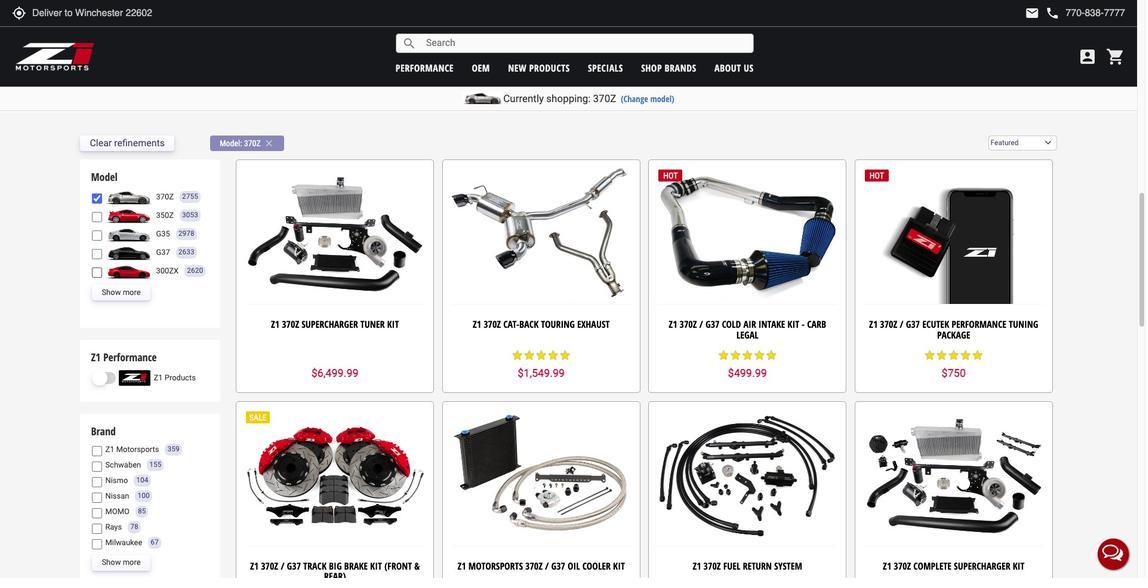 Task type: locate. For each thing, give the bounding box(es) containing it.
2633
[[179, 248, 195, 257]]

0 vertical spatial motorsports
[[116, 445, 159, 454]]

show more
[[102, 288, 141, 297], [102, 558, 141, 567]]

0 vertical spatial show more
[[102, 288, 141, 297]]

kit for z1 370z / g37 cold air intake kit - carb legal
[[788, 318, 800, 331]]

show more for brand
[[102, 558, 141, 567]]

g37 left cold
[[706, 318, 720, 331]]

star
[[512, 349, 524, 361], [524, 349, 536, 361], [536, 349, 548, 361], [548, 349, 560, 361], [560, 349, 571, 361], [718, 349, 730, 361], [730, 349, 742, 361], [742, 349, 754, 361], [754, 349, 766, 361], [766, 349, 778, 361], [925, 349, 936, 361], [936, 349, 948, 361], [948, 349, 960, 361], [960, 349, 972, 361], [972, 349, 984, 361]]

show more down milwaukee
[[102, 558, 141, 567]]

more for brand
[[123, 558, 141, 567]]

schwaben
[[105, 460, 141, 469]]

show more button
[[92, 285, 150, 300], [92, 555, 150, 571]]

model)
[[651, 93, 675, 105]]

shopping_cart link
[[1104, 47, 1126, 66]]

mail phone
[[1026, 6, 1060, 20]]

2 show from the top
[[102, 558, 121, 567]]

/ for ecutek
[[900, 318, 904, 331]]

nissan
[[105, 491, 129, 500]]

370z inside the z1 370z / g37 track big brake kit (front & rear)
[[261, 560, 278, 573]]

z1 inside "z1 370z / g37 ecutek performance tuning package"
[[870, 318, 878, 331]]

supercharger right complete
[[955, 560, 1011, 573]]

/ inside z1 370z / g37 cold air intake kit - carb legal
[[700, 318, 704, 331]]

kit inside the z1 370z / g37 track big brake kit (front & rear)
[[370, 560, 382, 573]]

rays
[[105, 523, 122, 531]]

show
[[102, 288, 121, 297], [102, 558, 121, 567]]

/
[[700, 318, 704, 331], [900, 318, 904, 331], [281, 560, 285, 573], [545, 560, 549, 573]]

8 star from the left
[[742, 349, 754, 361]]

show more button for model
[[92, 285, 150, 300]]

show down nissan 300zx z32 1990 1991 1992 1993 1994 1995 1996 vg30dett vg30de twin turbo non turbo z1 motorsports image
[[102, 288, 121, 297]]

/ inside "z1 370z / g37 ecutek performance tuning package"
[[900, 318, 904, 331]]

more down nissan 300zx z32 1990 1991 1992 1993 1994 1995 1996 vg30dett vg30de twin turbo non turbo z1 motorsports image
[[123, 288, 141, 297]]

clear refinements button
[[80, 135, 174, 151]]

370z for z1 370z supercharger tuner kit
[[282, 318, 299, 331]]

performance
[[952, 318, 1007, 331], [103, 350, 157, 364]]

1 more from the top
[[123, 288, 141, 297]]

my_location
[[12, 6, 26, 20]]

1 show from the top
[[102, 288, 121, 297]]

&
[[415, 560, 420, 573]]

z1 370z / g37 cold air intake kit - carb legal
[[669, 318, 827, 341]]

new
[[508, 61, 527, 74]]

2 show more button from the top
[[92, 555, 150, 571]]

370z for z1 370z cat-back touring exhaust
[[484, 318, 501, 331]]

67
[[151, 538, 159, 547]]

1 star from the left
[[512, 349, 524, 361]]

g37 inside z1 370z / g37 cold air intake kit - carb legal
[[706, 318, 720, 331]]

0 vertical spatial performance
[[952, 318, 1007, 331]]

g37
[[156, 248, 170, 257], [706, 318, 720, 331], [907, 318, 921, 331], [287, 560, 301, 573], [552, 560, 566, 573]]

g37 for z1 370z / g37 ecutek performance tuning package
[[907, 318, 921, 331]]

z1
[[271, 318, 280, 331], [473, 318, 482, 331], [669, 318, 678, 331], [870, 318, 878, 331], [91, 350, 101, 364], [154, 373, 163, 382], [105, 445, 114, 454], [250, 560, 259, 573], [458, 560, 466, 573], [693, 560, 702, 573], [883, 560, 892, 573]]

specials
[[588, 61, 624, 74]]

kit for z1 motorsports 370z / g37 oil cooler kit
[[613, 560, 625, 573]]

2 more from the top
[[123, 558, 141, 567]]

more for model
[[123, 288, 141, 297]]

g37 for z1 370z / g37 cold air intake kit - carb legal
[[706, 318, 720, 331]]

350z
[[156, 211, 174, 220]]

$1,549.99
[[518, 367, 565, 379]]

kit
[[387, 318, 399, 331], [788, 318, 800, 331], [370, 560, 382, 573], [613, 560, 625, 573], [1013, 560, 1025, 573]]

370z for z1 370z complete supercharger kit
[[894, 560, 912, 573]]

1 vertical spatial motorsports
[[469, 560, 523, 573]]

momo
[[105, 507, 130, 516]]

None checkbox
[[92, 212, 102, 222], [92, 230, 102, 240], [92, 267, 102, 277], [92, 446, 102, 456], [92, 508, 102, 518], [92, 212, 102, 222], [92, 230, 102, 240], [92, 267, 102, 277], [92, 446, 102, 456], [92, 508, 102, 518]]

z1 for z1 370z / g37 cold air intake kit - carb legal
[[669, 318, 678, 331]]

show for model
[[102, 288, 121, 297]]

model: 370z close
[[220, 138, 275, 148]]

/ left track
[[281, 560, 285, 573]]

z1 for z1 370z / g37 track big brake kit (front & rear)
[[250, 560, 259, 573]]

star star star star star $499.99
[[718, 349, 778, 379]]

(front
[[385, 560, 412, 573]]

1 vertical spatial more
[[123, 558, 141, 567]]

0 vertical spatial more
[[123, 288, 141, 297]]

z1 motorsports logo image
[[15, 42, 95, 72]]

1 vertical spatial show
[[102, 558, 121, 567]]

370z for z1 370z / g37 track big brake kit (front & rear)
[[261, 560, 278, 573]]

1 horizontal spatial motorsports
[[469, 560, 523, 573]]

kit inside z1 370z / g37 cold air intake kit - carb legal
[[788, 318, 800, 331]]

1 vertical spatial show more
[[102, 558, 141, 567]]

9 star from the left
[[754, 349, 766, 361]]

1 vertical spatial performance
[[103, 350, 157, 364]]

oem link
[[472, 61, 490, 74]]

2755
[[182, 193, 198, 201]]

new products link
[[508, 61, 570, 74]]

/ left "ecutek"
[[900, 318, 904, 331]]

0 horizontal spatial motorsports
[[116, 445, 159, 454]]

370z for model: 370z close
[[244, 138, 261, 148]]

g35
[[156, 229, 170, 238]]

1 show more button from the top
[[92, 285, 150, 300]]

1 show more from the top
[[102, 288, 141, 297]]

z1 for z1 products
[[154, 373, 163, 382]]

z1 for z1 370z complete supercharger kit
[[883, 560, 892, 573]]

shop
[[642, 61, 662, 74]]

1 horizontal spatial performance
[[952, 318, 1007, 331]]

show down milwaukee
[[102, 558, 121, 567]]

intake
[[759, 318, 786, 331]]

z1 for z1 performance
[[91, 350, 101, 364]]

14 star from the left
[[960, 349, 972, 361]]

performance up z1 products
[[103, 350, 157, 364]]

show more button down milwaukee
[[92, 555, 150, 571]]

$6,499.99
[[312, 367, 359, 379]]

oil
[[568, 560, 580, 573]]

show more button down nissan 300zx z32 1990 1991 1992 1993 1994 1995 1996 vg30dett vg30de twin turbo non turbo z1 motorsports image
[[92, 285, 150, 300]]

(change model) link
[[621, 93, 675, 105]]

/ left cold
[[700, 318, 704, 331]]

nismo
[[105, 476, 128, 485]]

return
[[743, 560, 772, 573]]

account_box link
[[1076, 47, 1101, 66]]

1 horizontal spatial supercharger
[[955, 560, 1011, 573]]

370z inside "z1 370z / g37 ecutek performance tuning package"
[[881, 318, 898, 331]]

370z
[[593, 93, 617, 105], [244, 138, 261, 148], [156, 192, 174, 201], [282, 318, 299, 331], [484, 318, 501, 331], [680, 318, 697, 331], [881, 318, 898, 331], [261, 560, 278, 573], [526, 560, 543, 573], [704, 560, 721, 573], [894, 560, 912, 573]]

z1 inside the z1 370z / g37 track big brake kit (front & rear)
[[250, 560, 259, 573]]

track
[[303, 560, 327, 573]]

Search search field
[[417, 34, 754, 53]]

g37 left track
[[287, 560, 301, 573]]

370z inside z1 370z / g37 cold air intake kit - carb legal
[[680, 318, 697, 331]]

supercharger
[[302, 318, 358, 331], [955, 560, 1011, 573]]

15 star from the left
[[972, 349, 984, 361]]

11 star from the left
[[925, 349, 936, 361]]

rear)
[[324, 570, 346, 578]]

0 horizontal spatial supercharger
[[302, 318, 358, 331]]

performance right "ecutek"
[[952, 318, 1007, 331]]

/ inside the z1 370z / g37 track big brake kit (front & rear)
[[281, 560, 285, 573]]

2 show more from the top
[[102, 558, 141, 567]]

mail link
[[1026, 6, 1040, 20]]

z1 inside z1 370z / g37 cold air intake kit - carb legal
[[669, 318, 678, 331]]

supercharger left tuner
[[302, 318, 358, 331]]

show more down nissan 300zx z32 1990 1991 1992 1993 1994 1995 1996 vg30dett vg30de twin turbo non turbo z1 motorsports image
[[102, 288, 141, 297]]

complete
[[914, 560, 952, 573]]

refinements
[[114, 137, 165, 149]]

0 vertical spatial show
[[102, 288, 121, 297]]

more
[[123, 288, 141, 297], [123, 558, 141, 567]]

g37 inside "z1 370z / g37 ecutek performance tuning package"
[[907, 318, 921, 331]]

370z inside model: 370z close
[[244, 138, 261, 148]]

None checkbox
[[92, 193, 102, 203], [92, 249, 102, 259], [92, 461, 102, 472], [92, 477, 102, 487], [92, 493, 102, 503], [92, 524, 102, 534], [92, 539, 102, 549], [92, 193, 102, 203], [92, 249, 102, 259], [92, 461, 102, 472], [92, 477, 102, 487], [92, 493, 102, 503], [92, 524, 102, 534], [92, 539, 102, 549]]

cat-
[[504, 318, 520, 331]]

more down milwaukee
[[123, 558, 141, 567]]

close
[[264, 138, 275, 148]]

currently shopping: 370z (change model)
[[504, 93, 675, 105]]

3 star from the left
[[536, 349, 548, 361]]

big
[[329, 560, 342, 573]]

359
[[168, 445, 180, 454]]

1 vertical spatial supercharger
[[955, 560, 1011, 573]]

/ for cold
[[700, 318, 704, 331]]

currently
[[504, 93, 544, 105]]

brands
[[665, 61, 697, 74]]

0 vertical spatial show more button
[[92, 285, 150, 300]]

z1 370z / g37 ecutek performance tuning package
[[870, 318, 1039, 341]]

g37 left "ecutek"
[[907, 318, 921, 331]]

1 vertical spatial show more button
[[92, 555, 150, 571]]

model:
[[220, 138, 242, 148]]

g37 inside the z1 370z / g37 track big brake kit (front & rear)
[[287, 560, 301, 573]]

g37 left oil in the bottom of the page
[[552, 560, 566, 573]]

z1 370z complete supercharger kit
[[883, 560, 1025, 573]]



Task type: vqa. For each thing, say whether or not it's contained in the screenshot.
bottommost SOME
no



Task type: describe. For each thing, give the bounding box(es) containing it.
shopping:
[[547, 93, 591, 105]]

about us link
[[715, 61, 754, 74]]

infiniti g37 coupe sedan convertible v36 cv36 hv36 skyline 2008 2009 2010 2011 2012 2013 3.7l vq37vhr z1 motorsports image
[[105, 245, 153, 260]]

4 star from the left
[[548, 349, 560, 361]]

touring
[[541, 318, 575, 331]]

search
[[402, 36, 417, 50]]

performance link
[[396, 61, 454, 74]]

cooler
[[583, 560, 611, 573]]

z1 for z1 motorsports
[[105, 445, 114, 454]]

z1 for z1 370z supercharger tuner kit
[[271, 318, 280, 331]]

ecutek
[[923, 318, 950, 331]]

air
[[744, 318, 757, 331]]

(change
[[621, 93, 649, 105]]

g37 for z1 370z / g37 track big brake kit (front & rear)
[[287, 560, 301, 573]]

z1 motorsports
[[105, 445, 159, 454]]

z1 for z1 370z / g37 ecutek performance tuning package
[[870, 318, 878, 331]]

z1 for z1 370z fuel return system
[[693, 560, 702, 573]]

package
[[938, 328, 971, 341]]

z1 products
[[154, 373, 196, 382]]

show for brand
[[102, 558, 121, 567]]

milwaukee
[[105, 538, 142, 547]]

/ for track
[[281, 560, 285, 573]]

shop brands
[[642, 61, 697, 74]]

oem
[[472, 61, 490, 74]]

shop brands link
[[642, 61, 697, 74]]

nissan 370z z34 2009 2010 2011 2012 2013 2014 2015 2016 2017 2018 2019 3.7l vq37vhr vhr nismo z1 motorsports image
[[105, 189, 153, 205]]

370z for z1 370z / g37 cold air intake kit - carb legal
[[680, 318, 697, 331]]

motorsports for z1 motorsports 370z / g37 oil cooler kit
[[469, 560, 523, 573]]

about
[[715, 61, 742, 74]]

3053
[[182, 211, 198, 219]]

tuner
[[361, 318, 385, 331]]

nissan 300zx z32 1990 1991 1992 1993 1994 1995 1996 vg30dett vg30de twin turbo non turbo z1 motorsports image
[[105, 263, 153, 279]]

clear refinements
[[90, 137, 165, 149]]

tuning
[[1010, 318, 1039, 331]]

g37 down g35 at left
[[156, 248, 170, 257]]

5 star from the left
[[560, 349, 571, 361]]

kit for z1 370z / g37 track big brake kit (front & rear)
[[370, 560, 382, 573]]

85
[[138, 507, 146, 516]]

/ left oil in the bottom of the page
[[545, 560, 549, 573]]

100
[[138, 492, 150, 500]]

z1 370z fuel return system
[[693, 560, 803, 573]]

2620
[[187, 267, 203, 275]]

fuel
[[724, 560, 741, 573]]

0 horizontal spatial performance
[[103, 350, 157, 364]]

2978
[[179, 230, 195, 238]]

us
[[744, 61, 754, 74]]

2 star from the left
[[524, 349, 536, 361]]

370z for z1 370z fuel return system
[[704, 560, 721, 573]]

78
[[130, 523, 138, 531]]

$750
[[942, 367, 966, 379]]

carb
[[808, 318, 827, 331]]

legal
[[737, 328, 759, 341]]

brake
[[344, 560, 368, 573]]

0 vertical spatial supercharger
[[302, 318, 358, 331]]

performance
[[396, 61, 454, 74]]

nissan 350z z33 2003 2004 2005 2006 2007 2008 2009 vq35de 3.5l revup rev up vq35hr nismo z1 motorsports image
[[105, 208, 153, 223]]

star star star star star $750
[[925, 349, 984, 379]]

13 star from the left
[[948, 349, 960, 361]]

phone
[[1046, 6, 1060, 20]]

10 star from the left
[[766, 349, 778, 361]]

mail
[[1026, 6, 1040, 20]]

shopping_cart
[[1107, 47, 1126, 66]]

model
[[91, 170, 118, 184]]

phone link
[[1046, 6, 1126, 20]]

z1 performance
[[91, 350, 157, 364]]

products
[[165, 373, 196, 382]]

products
[[530, 61, 570, 74]]

z1 370z / g37 track big brake kit (front & rear)
[[250, 560, 420, 578]]

performance inside "z1 370z / g37 ecutek performance tuning package"
[[952, 318, 1007, 331]]

104
[[136, 476, 148, 485]]

clear
[[90, 137, 112, 149]]

300zx
[[156, 266, 179, 275]]

z1 370z supercharger tuner kit
[[271, 318, 399, 331]]

z1 for z1 370z cat-back touring exhaust
[[473, 318, 482, 331]]

account_box
[[1079, 47, 1098, 66]]

z1 370z cat-back touring exhaust
[[473, 318, 610, 331]]

exhaust
[[578, 318, 610, 331]]

12 star from the left
[[936, 349, 948, 361]]

new products
[[508, 61, 570, 74]]

brand
[[91, 424, 116, 438]]

-
[[802, 318, 805, 331]]

7 star from the left
[[730, 349, 742, 361]]

system
[[775, 560, 803, 573]]

6 star from the left
[[718, 349, 730, 361]]

back
[[520, 318, 539, 331]]

about us
[[715, 61, 754, 74]]

$499.99
[[728, 367, 768, 379]]

370z for z1 370z / g37 ecutek performance tuning package
[[881, 318, 898, 331]]

show more button for brand
[[92, 555, 150, 571]]

motorsports for z1 motorsports
[[116, 445, 159, 454]]

cold
[[722, 318, 742, 331]]

show more for model
[[102, 288, 141, 297]]

infiniti g35 coupe sedan v35 v36 skyline 2003 2004 2005 2006 2007 2008 3.5l vq35de revup rev up vq35hr z1 motorsports image
[[105, 226, 153, 242]]

z1 motorsports 370z / g37 oil cooler kit
[[458, 560, 625, 573]]

star star star star star $1,549.99
[[512, 349, 571, 379]]

z1 for z1 motorsports 370z / g37 oil cooler kit
[[458, 560, 466, 573]]

155
[[149, 461, 162, 469]]

specials link
[[588, 61, 624, 74]]



